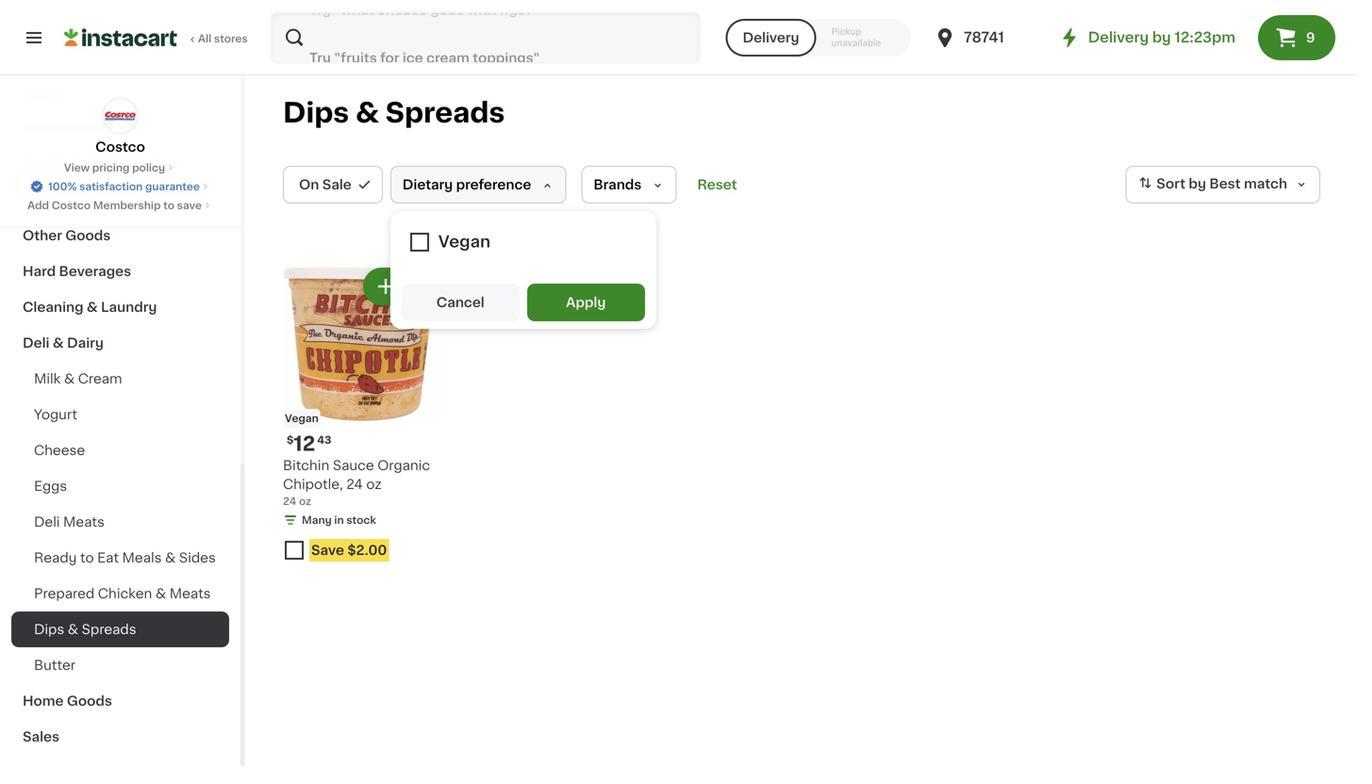 Task type: describe. For each thing, give the bounding box(es) containing it.
prepared chicken & meats
[[34, 588, 211, 601]]

all stores link
[[64, 11, 249, 64]]

bitchin sauce organic chipotle, 24 oz 24 oz
[[283, 459, 430, 507]]

care
[[148, 158, 181, 171]]

0 vertical spatial to
[[163, 200, 174, 211]]

add for add costco membership to save
[[27, 200, 49, 211]]

sales link
[[11, 720, 229, 756]]

product group
[[283, 264, 443, 570]]

0 vertical spatial spreads
[[385, 100, 505, 126]]

delivery by 12:23pm
[[1088, 31, 1236, 44]]

reset button
[[692, 166, 743, 204]]

deli meats link
[[11, 505, 229, 540]]

ready to eat meals & sides
[[34, 552, 216, 565]]

liquor link
[[11, 75, 229, 110]]

health & personal care link
[[11, 146, 229, 182]]

1 vertical spatial 24
[[283, 497, 297, 507]]

paper
[[23, 122, 63, 135]]

1 horizontal spatial dips & spreads
[[283, 100, 505, 126]]

butter
[[34, 659, 76, 673]]

0 vertical spatial dips
[[283, 100, 349, 126]]

organic
[[377, 459, 430, 473]]

pricing
[[92, 163, 130, 173]]

cleaning
[[23, 301, 83, 314]]

dietary preference
[[403, 178, 531, 191]]

delivery for delivery by 12:23pm
[[1088, 31, 1149, 44]]

delivery button
[[726, 19, 816, 57]]

wine link
[[11, 182, 229, 218]]

preference
[[456, 178, 531, 191]]

& up on sale button
[[356, 100, 379, 126]]

9
[[1306, 31, 1315, 44]]

health
[[23, 158, 68, 171]]

1 vertical spatial oz
[[299, 497, 311, 507]]

brands
[[594, 178, 642, 191]]

cancel
[[437, 296, 485, 309]]

best match
[[1210, 178, 1288, 191]]

view pricing policy
[[64, 163, 165, 173]]

cleaning & laundry link
[[11, 290, 229, 325]]

many
[[302, 515, 332, 526]]

personal
[[85, 158, 145, 171]]

satisfaction
[[79, 182, 143, 192]]

1 vertical spatial meats
[[169, 588, 211, 601]]

& inside 'link'
[[68, 623, 78, 637]]

cleaning & laundry
[[23, 301, 157, 314]]

yogurt
[[34, 408, 77, 422]]

deli meats
[[34, 516, 105, 529]]

deli for deli meats
[[34, 516, 60, 529]]

sides
[[179, 552, 216, 565]]

sales
[[23, 731, 59, 744]]

bitchin
[[283, 459, 329, 473]]

prepared chicken & meats link
[[11, 576, 229, 612]]

in
[[334, 515, 344, 526]]

spreads inside dips & spreads 'link'
[[82, 623, 136, 637]]

milk
[[34, 373, 61, 386]]

milk & cream
[[34, 373, 122, 386]]

dairy
[[67, 337, 104, 350]]

add button
[[365, 270, 438, 304]]

liquor
[[23, 86, 66, 99]]

& left dairy
[[53, 337, 64, 350]]

reset
[[697, 178, 737, 191]]

eggs link
[[11, 469, 229, 505]]

dips inside 'link'
[[34, 623, 64, 637]]

0 vertical spatial 24
[[346, 478, 363, 491]]

delivery for delivery
[[743, 31, 799, 44]]

paper goods
[[23, 122, 111, 135]]

beverages
[[59, 265, 131, 278]]

milk & cream link
[[11, 361, 229, 397]]

delivery by 12:23pm link
[[1058, 26, 1236, 49]]

by for delivery
[[1152, 31, 1171, 44]]

1 horizontal spatial costco
[[95, 141, 145, 154]]

goods for paper goods
[[66, 122, 111, 135]]

chicken
[[98, 588, 152, 601]]

costco link
[[95, 98, 145, 157]]

vegan
[[285, 414, 319, 424]]

$2.00
[[347, 544, 387, 557]]

hard beverages link
[[11, 254, 229, 290]]

meals
[[122, 552, 162, 565]]

ready
[[34, 552, 77, 565]]

stores
[[214, 33, 248, 44]]

view pricing policy link
[[64, 160, 176, 175]]

on sale
[[299, 178, 352, 191]]

other goods
[[23, 229, 111, 242]]

hard beverages
[[23, 265, 131, 278]]

cancel button
[[402, 284, 520, 322]]

home goods link
[[11, 684, 229, 720]]

by for sort
[[1189, 178, 1206, 191]]



Task type: locate. For each thing, give the bounding box(es) containing it.
add costco membership to save
[[27, 200, 202, 211]]

1 vertical spatial by
[[1189, 178, 1206, 191]]

0 horizontal spatial spreads
[[82, 623, 136, 637]]

0 vertical spatial dips & spreads
[[283, 100, 505, 126]]

0 horizontal spatial oz
[[299, 497, 311, 507]]

0 horizontal spatial to
[[80, 552, 94, 565]]

prepared
[[34, 588, 95, 601]]

by inside best match sort by field
[[1189, 178, 1206, 191]]

sort by
[[1157, 178, 1206, 191]]

Best match Sort by field
[[1126, 166, 1321, 204]]

0 vertical spatial oz
[[366, 478, 382, 491]]

& right chicken
[[156, 588, 166, 601]]

0 horizontal spatial delivery
[[743, 31, 799, 44]]

service type group
[[726, 19, 911, 57]]

0 vertical spatial add
[[27, 200, 49, 211]]

goods for other goods
[[65, 229, 111, 242]]

by left 12:23pm
[[1152, 31, 1171, 44]]

yogurt link
[[11, 397, 229, 433]]

save
[[311, 544, 344, 557]]

None search field
[[270, 11, 701, 64]]

12:23pm
[[1175, 31, 1236, 44]]

eat
[[97, 552, 119, 565]]

other
[[23, 229, 62, 242]]

$
[[287, 435, 294, 446]]

costco up the personal
[[95, 141, 145, 154]]

1 vertical spatial deli
[[34, 516, 60, 529]]

1 horizontal spatial spreads
[[385, 100, 505, 126]]

sauce
[[333, 459, 374, 473]]

0 vertical spatial meats
[[63, 516, 105, 529]]

spreads down prepared chicken & meats link
[[82, 623, 136, 637]]

0 horizontal spatial by
[[1152, 31, 1171, 44]]

&
[[356, 100, 379, 126], [71, 158, 82, 171], [87, 301, 98, 314], [53, 337, 64, 350], [64, 373, 75, 386], [165, 552, 176, 565], [156, 588, 166, 601], [68, 623, 78, 637]]

24
[[346, 478, 363, 491], [283, 497, 297, 507]]

deli & dairy
[[23, 337, 104, 350]]

& down prepared
[[68, 623, 78, 637]]

100%
[[48, 182, 77, 192]]

0 vertical spatial deli
[[23, 337, 49, 350]]

laundry
[[101, 301, 157, 314]]

1 vertical spatial to
[[80, 552, 94, 565]]

43
[[317, 435, 331, 446]]

hard
[[23, 265, 56, 278]]

0 horizontal spatial costco
[[52, 200, 91, 211]]

& down beverages
[[87, 301, 98, 314]]

dips & spreads inside 'link'
[[34, 623, 136, 637]]

save
[[177, 200, 202, 211]]

goods up health & personal care
[[66, 122, 111, 135]]

0 horizontal spatial add
[[27, 200, 49, 211]]

membership
[[93, 200, 161, 211]]

dips & spreads up dietary
[[283, 100, 505, 126]]

dips up on
[[283, 100, 349, 126]]

add
[[27, 200, 49, 211], [401, 280, 428, 293]]

100% satisfaction guarantee button
[[29, 175, 211, 194]]

deli
[[23, 337, 49, 350], [34, 516, 60, 529]]

1 horizontal spatial dips
[[283, 100, 349, 126]]

deli up milk
[[23, 337, 49, 350]]

0 vertical spatial by
[[1152, 31, 1171, 44]]

0 horizontal spatial 24
[[283, 497, 297, 507]]

goods
[[66, 122, 111, 135], [65, 229, 111, 242], [67, 695, 112, 708]]

on
[[299, 178, 319, 191]]

1 horizontal spatial delivery
[[1088, 31, 1149, 44]]

1 horizontal spatial meats
[[169, 588, 211, 601]]

24 down sauce
[[346, 478, 363, 491]]

0 vertical spatial costco
[[95, 141, 145, 154]]

instacart logo image
[[64, 26, 177, 49]]

goods right home
[[67, 695, 112, 708]]

sale
[[322, 178, 352, 191]]

1 horizontal spatial to
[[163, 200, 174, 211]]

apply
[[566, 296, 606, 309]]

stock
[[346, 515, 376, 526]]

costco logo image
[[102, 98, 138, 134]]

best
[[1210, 178, 1241, 191]]

deli for deli & dairy
[[23, 337, 49, 350]]

& right milk
[[64, 373, 75, 386]]

match
[[1244, 178, 1288, 191]]

ready to eat meals & sides link
[[11, 540, 229, 576]]

costco down 100%
[[52, 200, 91, 211]]

0 horizontal spatial dips & spreads
[[34, 623, 136, 637]]

oz down sauce
[[366, 478, 382, 491]]

1 horizontal spatial 24
[[346, 478, 363, 491]]

to down guarantee
[[163, 200, 174, 211]]

save $2.00
[[311, 544, 387, 557]]

goods up beverages
[[65, 229, 111, 242]]

many in stock
[[302, 515, 376, 526]]

meats down "sides"
[[169, 588, 211, 601]]

2 vertical spatial goods
[[67, 695, 112, 708]]

1 vertical spatial dips
[[34, 623, 64, 637]]

dips up butter
[[34, 623, 64, 637]]

78741 button
[[934, 11, 1047, 64]]

0 vertical spatial goods
[[66, 122, 111, 135]]

1 vertical spatial add
[[401, 280, 428, 293]]

add inside button
[[401, 280, 428, 293]]

deli & dairy link
[[11, 325, 229, 361]]

butter link
[[11, 648, 229, 684]]

oz down chipotle,
[[299, 497, 311, 507]]

1 horizontal spatial add
[[401, 280, 428, 293]]

24 down chipotle,
[[283, 497, 297, 507]]

meats up eat
[[63, 516, 105, 529]]

delivery
[[1088, 31, 1149, 44], [743, 31, 799, 44]]

delivery inside button
[[743, 31, 799, 44]]

other goods link
[[11, 218, 229, 254]]

wine
[[23, 193, 57, 207]]

on sale button
[[283, 166, 383, 204]]

spreads
[[385, 100, 505, 126], [82, 623, 136, 637]]

brands button
[[581, 166, 677, 204]]

guarantee
[[145, 182, 200, 192]]

0 horizontal spatial dips
[[34, 623, 64, 637]]

deli down eggs
[[34, 516, 60, 529]]

by inside delivery by 12:23pm link
[[1152, 31, 1171, 44]]

dietary
[[403, 178, 453, 191]]

apply button
[[527, 284, 645, 322]]

& left "sides"
[[165, 552, 176, 565]]

save $2.00 button
[[283, 536, 443, 570]]

1 vertical spatial goods
[[65, 229, 111, 242]]

$ 12 43
[[287, 434, 331, 454]]

by
[[1152, 31, 1171, 44], [1189, 178, 1206, 191]]

paper goods link
[[11, 110, 229, 146]]

costco
[[95, 141, 145, 154], [52, 200, 91, 211]]

goods for home goods
[[67, 695, 112, 708]]

1 vertical spatial costco
[[52, 200, 91, 211]]

eggs
[[34, 480, 67, 493]]

all stores
[[198, 33, 248, 44]]

health & personal care
[[23, 158, 181, 171]]

78741
[[964, 31, 1004, 44]]

Search field
[[272, 13, 699, 62]]

spreads up dietary
[[385, 100, 505, 126]]

1 horizontal spatial by
[[1189, 178, 1206, 191]]

all
[[198, 33, 212, 44]]

1 vertical spatial dips & spreads
[[34, 623, 136, 637]]

view
[[64, 163, 90, 173]]

0 horizontal spatial meats
[[63, 516, 105, 529]]

add for add
[[401, 280, 428, 293]]

cheese link
[[11, 433, 229, 469]]

100% satisfaction guarantee
[[48, 182, 200, 192]]

chipotle,
[[283, 478, 343, 491]]

dips & spreads
[[283, 100, 505, 126], [34, 623, 136, 637]]

by right sort
[[1189, 178, 1206, 191]]

cheese
[[34, 444, 85, 457]]

sort
[[1157, 178, 1186, 191]]

cream
[[78, 373, 122, 386]]

dips & spreads down prepared
[[34, 623, 136, 637]]

to left eat
[[80, 552, 94, 565]]

meats
[[63, 516, 105, 529], [169, 588, 211, 601]]

& up 100%
[[71, 158, 82, 171]]

1 vertical spatial spreads
[[82, 623, 136, 637]]

home
[[23, 695, 64, 708]]

1 horizontal spatial oz
[[366, 478, 382, 491]]



Task type: vqa. For each thing, say whether or not it's contained in the screenshot.
WITH in the Roasted Cauliflower with Mojo Sauce
no



